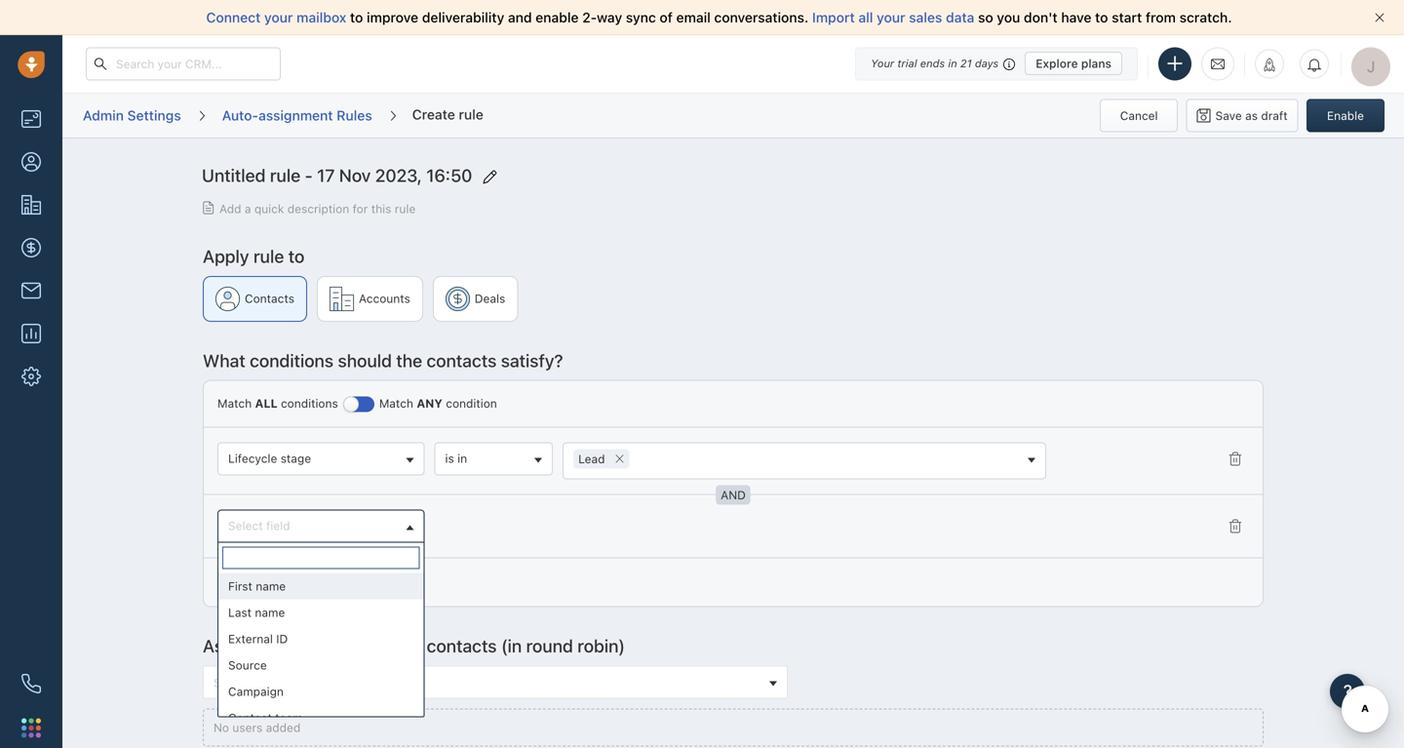 Task type: vqa. For each thing, say whether or not it's contained in the screenshot.
YOUR TRIAL ENDS IN 21 DAYS
yes



Task type: locate. For each thing, give the bounding box(es) containing it.
external id
[[228, 632, 288, 646]]

None search field
[[630, 449, 654, 470], [222, 547, 420, 569], [630, 449, 654, 470], [222, 547, 420, 569]]

0 vertical spatial the
[[396, 350, 422, 371]]

1 horizontal spatial in
[[948, 57, 958, 70]]

match left any at the bottom left of the page
[[379, 397, 414, 410]]

1 horizontal spatial for
[[370, 636, 392, 657]]

1 horizontal spatial to
[[350, 9, 363, 25]]

1 horizontal spatial condition
[[446, 397, 497, 410]]

robin)
[[578, 636, 625, 657]]

you
[[997, 9, 1021, 25]]

of
[[660, 9, 673, 25]]

admin settings
[[83, 107, 181, 123]]

for right owners
[[370, 636, 392, 657]]

1 contacts from the top
[[427, 350, 497, 371]]

add
[[219, 202, 241, 216], [236, 575, 258, 589]]

contacts up select users, teams or territories search box
[[427, 636, 497, 657]]

2 match from the left
[[379, 397, 414, 410]]

and
[[508, 9, 532, 25]]

don't
[[1024, 9, 1058, 25]]

create
[[412, 106, 455, 122]]

0 horizontal spatial sales
[[261, 636, 303, 657]]

your right all
[[877, 9, 906, 25]]

condition
[[446, 397, 497, 410], [261, 575, 313, 589]]

explore plans link
[[1025, 52, 1123, 75]]

rule for create rule
[[459, 106, 484, 122]]

your left the mailbox
[[264, 9, 293, 25]]

the right should
[[396, 350, 422, 371]]

description
[[287, 202, 349, 216]]

0 horizontal spatial match
[[218, 397, 252, 410]]

so
[[978, 9, 994, 25]]

to up contacts at the left top of page
[[288, 246, 305, 267]]

0 vertical spatial contacts
[[427, 350, 497, 371]]

condition right any at the bottom left of the page
[[446, 397, 497, 410]]

(in
[[501, 636, 522, 657]]

rule up contacts at the left top of page
[[254, 246, 284, 267]]

add up last
[[236, 575, 258, 589]]

2 horizontal spatial to
[[1096, 9, 1109, 25]]

0 vertical spatial add
[[219, 202, 241, 216]]

rule right create
[[459, 106, 484, 122]]

1 match from the left
[[218, 397, 252, 410]]

in right 'is'
[[458, 452, 467, 465]]

1 vertical spatial sales
[[261, 636, 303, 657]]

1 horizontal spatial sales
[[909, 9, 943, 25]]

sales up source
[[261, 636, 303, 657]]

lifecycle stage button
[[218, 442, 425, 476]]

cancel
[[1121, 109, 1158, 122]]

untitled rule - 17 nov 2023, 16:50
[[202, 165, 472, 186]]

team
[[275, 711, 303, 725]]

list box
[[218, 573, 424, 731]]

is
[[445, 452, 454, 465]]

lifecycle
[[228, 452, 277, 465]]

to left start
[[1096, 9, 1109, 25]]

add for add a quick description for this rule
[[219, 202, 241, 216]]

have
[[1062, 9, 1092, 25]]

1 vertical spatial condition
[[261, 575, 313, 589]]

external
[[228, 632, 273, 646]]

add condition
[[236, 575, 313, 589]]

contacts
[[245, 292, 295, 306]]

owners
[[307, 636, 365, 657]]

0 horizontal spatial in
[[458, 452, 467, 465]]

is in button
[[435, 442, 553, 476]]

×
[[615, 447, 625, 468]]

import
[[812, 9, 855, 25]]

apply rule to
[[203, 246, 305, 267]]

users
[[233, 721, 263, 735]]

0 vertical spatial name
[[256, 579, 286, 593]]

contacts up the match any condition in the left of the page
[[427, 350, 497, 371]]

your trial ends in 21 days
[[871, 57, 999, 70]]

plans
[[1082, 57, 1112, 70]]

17
[[317, 165, 335, 186]]

sales
[[909, 9, 943, 25], [261, 636, 303, 657]]

lifecycle stage
[[228, 452, 311, 465]]

1 vertical spatial for
[[370, 636, 392, 657]]

contact team option
[[218, 705, 424, 731]]

no users added
[[214, 721, 301, 735]]

rule left -
[[270, 165, 301, 186]]

match for match any condition
[[379, 397, 414, 410]]

campaign option
[[218, 678, 424, 705]]

0 vertical spatial condition
[[446, 397, 497, 410]]

days
[[975, 57, 999, 70]]

0 vertical spatial in
[[948, 57, 958, 70]]

accounts
[[359, 292, 410, 306]]

0 vertical spatial sales
[[909, 9, 943, 25]]

add left "a"
[[219, 202, 241, 216]]

from
[[1146, 9, 1176, 25]]

close image
[[1375, 13, 1385, 22]]

0 horizontal spatial to
[[288, 246, 305, 267]]

2 the from the top
[[396, 636, 423, 657]]

enable
[[1328, 109, 1365, 122]]

create rule
[[412, 106, 484, 122]]

assign
[[203, 636, 257, 657]]

rules
[[337, 107, 372, 123]]

your
[[871, 57, 895, 70]]

no
[[214, 721, 229, 735]]

match left all at the bottom
[[218, 397, 252, 410]]

1 vertical spatial name
[[255, 606, 285, 619]]

1 horizontal spatial match
[[379, 397, 414, 410]]

for left this
[[353, 202, 368, 216]]

0 horizontal spatial your
[[264, 9, 293, 25]]

trial
[[898, 57, 917, 70]]

name inside option
[[256, 579, 286, 593]]

1 horizontal spatial your
[[877, 9, 906, 25]]

sales left data
[[909, 9, 943, 25]]

0 horizontal spatial for
[[353, 202, 368, 216]]

match
[[218, 397, 252, 410], [379, 397, 414, 410]]

rule
[[459, 106, 484, 122], [270, 165, 301, 186], [395, 202, 416, 216], [254, 246, 284, 267]]

enable
[[536, 9, 579, 25]]

auto-
[[222, 107, 259, 123]]

a
[[245, 202, 251, 216]]

all
[[255, 397, 278, 410]]

name up last name
[[256, 579, 286, 593]]

connect
[[206, 9, 261, 25]]

name up external id
[[255, 606, 285, 619]]

the
[[396, 350, 422, 371], [396, 636, 423, 657]]

in left 21
[[948, 57, 958, 70]]

1 vertical spatial add
[[236, 575, 258, 589]]

contacts
[[427, 350, 497, 371], [427, 636, 497, 657]]

sync
[[626, 9, 656, 25]]

conditions up match all conditions
[[250, 350, 334, 371]]

condition up last name
[[261, 575, 313, 589]]

explore plans
[[1036, 57, 1112, 70]]

name for last name
[[255, 606, 285, 619]]

conditions right all at the bottom
[[281, 397, 338, 410]]

Select users, teams or territories search field
[[209, 673, 763, 693]]

connect your mailbox link
[[206, 9, 350, 25]]

freshworks switcher image
[[21, 718, 41, 738]]

the right owners
[[396, 636, 423, 657]]

1 vertical spatial the
[[396, 636, 423, 657]]

nov
[[339, 165, 371, 186]]

rule right this
[[395, 202, 416, 216]]

field
[[266, 519, 290, 533]]

explore
[[1036, 57, 1078, 70]]

to right the mailbox
[[350, 9, 363, 25]]

name inside 'option'
[[255, 606, 285, 619]]

save
[[1216, 109, 1242, 122]]

way
[[597, 9, 622, 25]]

1 vertical spatial contacts
[[427, 636, 497, 657]]

0 vertical spatial for
[[353, 202, 368, 216]]

1 vertical spatial in
[[458, 452, 467, 465]]

to
[[350, 9, 363, 25], [1096, 9, 1109, 25], [288, 246, 305, 267]]

0 horizontal spatial condition
[[261, 575, 313, 589]]

last name
[[228, 606, 285, 619]]



Task type: describe. For each thing, give the bounding box(es) containing it.
auto-assignment rules link
[[221, 100, 373, 131]]

1 the from the top
[[396, 350, 422, 371]]

contacts link
[[203, 276, 307, 322]]

is in
[[445, 452, 467, 465]]

send email image
[[1211, 56, 1225, 72]]

stage
[[281, 452, 311, 465]]

phone image
[[21, 674, 41, 694]]

data
[[946, 9, 975, 25]]

2-
[[582, 9, 597, 25]]

apply
[[203, 246, 249, 267]]

satisfy?
[[501, 350, 563, 371]]

source
[[228, 658, 267, 672]]

add condition link
[[218, 573, 313, 591]]

mailbox
[[297, 9, 347, 25]]

name for first name
[[256, 579, 286, 593]]

as
[[1246, 109, 1258, 122]]

start
[[1112, 9, 1142, 25]]

select field
[[228, 519, 290, 533]]

auto-assignment rules
[[222, 107, 372, 123]]

2 your from the left
[[877, 9, 906, 25]]

match any condition
[[379, 397, 497, 410]]

admin
[[83, 107, 124, 123]]

what conditions should the contacts satisfy?
[[203, 350, 563, 371]]

contact team
[[228, 711, 303, 725]]

rule for apply rule to
[[254, 246, 284, 267]]

save as draft button
[[1187, 99, 1299, 132]]

match for match all conditions
[[218, 397, 252, 410]]

assign sales owners for the contacts (in round robin)
[[203, 636, 625, 657]]

accounts link
[[317, 276, 423, 322]]

-
[[305, 165, 313, 186]]

first
[[228, 579, 253, 593]]

id
[[276, 632, 288, 646]]

enable button
[[1307, 99, 1385, 132]]

draft
[[1262, 109, 1288, 122]]

save as draft
[[1216, 109, 1288, 122]]

select field button
[[218, 510, 425, 543]]

this
[[371, 202, 392, 216]]

last name option
[[218, 599, 424, 626]]

round
[[526, 636, 573, 657]]

lead
[[579, 452, 605, 466]]

all
[[859, 9, 873, 25]]

email
[[676, 9, 711, 25]]

1 vertical spatial conditions
[[281, 397, 338, 410]]

deals
[[475, 292, 506, 306]]

Search your CRM... text field
[[86, 47, 281, 80]]

deals link
[[433, 276, 518, 322]]

21
[[961, 57, 972, 70]]

last
[[228, 606, 252, 619]]

add a quick description for this rule
[[219, 202, 416, 216]]

campaign
[[228, 685, 284, 698]]

settings
[[127, 107, 181, 123]]

untitled
[[202, 165, 266, 186]]

add for add condition
[[236, 575, 258, 589]]

first name option
[[218, 573, 424, 599]]

list box containing first name
[[218, 573, 424, 731]]

16:50
[[426, 165, 472, 186]]

scratch.
[[1180, 9, 1233, 25]]

should
[[338, 350, 392, 371]]

what's new image
[[1263, 58, 1277, 72]]

× button
[[610, 447, 630, 469]]

assignment
[[259, 107, 333, 123]]

1 your from the left
[[264, 9, 293, 25]]

admin settings link
[[82, 100, 182, 131]]

rule for untitled rule - 17 nov 2023, 16:50
[[270, 165, 301, 186]]

phone element
[[12, 664, 51, 703]]

import all your sales data link
[[812, 9, 978, 25]]

first name
[[228, 579, 286, 593]]

source option
[[218, 652, 424, 678]]

cancel button
[[1100, 99, 1178, 132]]

improve
[[367, 9, 419, 25]]

match all conditions
[[218, 397, 338, 410]]

select
[[228, 519, 263, 533]]

2 contacts from the top
[[427, 636, 497, 657]]

0 vertical spatial conditions
[[250, 350, 334, 371]]

contact
[[228, 711, 272, 725]]

quick
[[254, 202, 284, 216]]

in inside button
[[458, 452, 467, 465]]

external id option
[[218, 626, 424, 652]]

deliverability
[[422, 9, 505, 25]]

any
[[417, 397, 443, 410]]

2023,
[[375, 165, 422, 186]]



